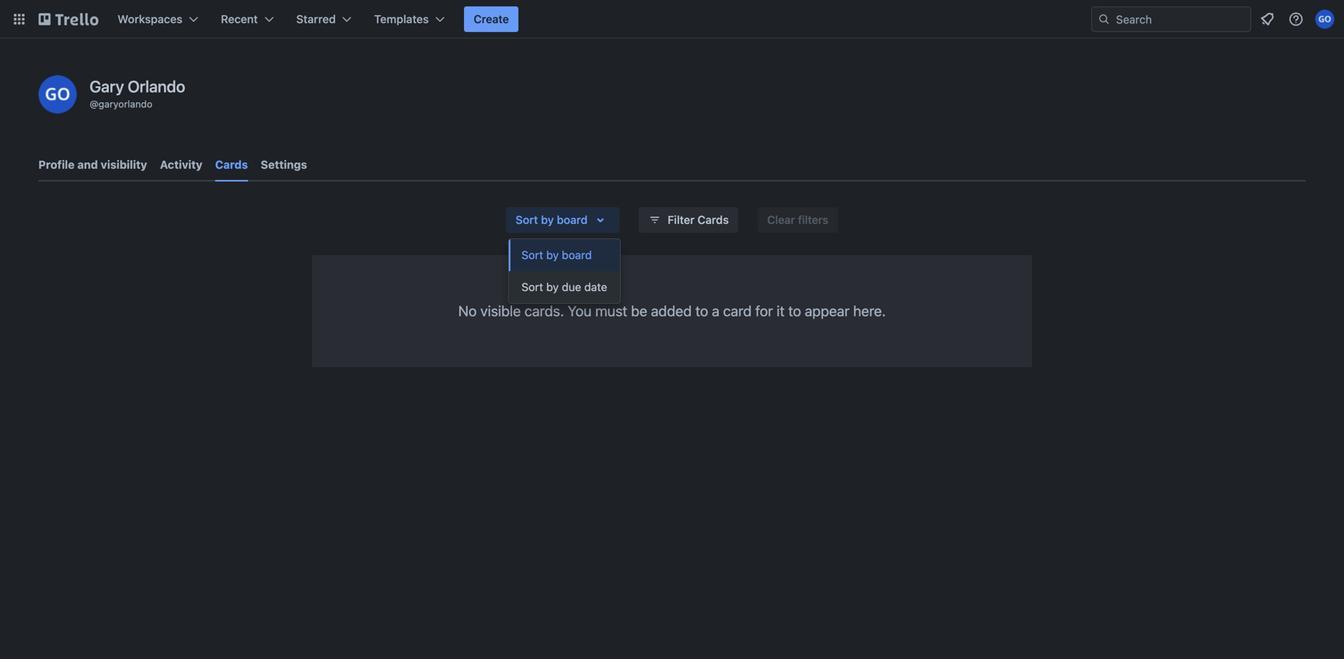 Task type: locate. For each thing, give the bounding box(es) containing it.
board up sort by board button
[[557, 213, 588, 227]]

sort by board up sort by due date
[[522, 249, 592, 262]]

by
[[541, 213, 554, 227], [546, 249, 559, 262], [546, 281, 559, 294]]

recent button
[[211, 6, 284, 32]]

1 horizontal spatial cards
[[698, 213, 729, 227]]

board inside dropdown button
[[557, 213, 588, 227]]

@
[[90, 98, 98, 110]]

sort by board inside button
[[522, 249, 592, 262]]

must
[[596, 303, 628, 320]]

sort by board for sort by board button
[[522, 249, 592, 262]]

templates button
[[365, 6, 455, 32]]

sort for sort by due date button
[[522, 281, 543, 294]]

board for sort by board dropdown button
[[557, 213, 588, 227]]

sort by board up sort by board button
[[516, 213, 588, 227]]

sort by due date
[[522, 281, 607, 294]]

no
[[458, 303, 477, 320]]

cards right filter
[[698, 213, 729, 227]]

0 vertical spatial cards
[[215, 158, 248, 171]]

it
[[777, 303, 785, 320]]

templates
[[374, 12, 429, 26]]

by up sort by due date
[[546, 249, 559, 262]]

board
[[557, 213, 588, 227], [562, 249, 592, 262]]

sort by due date button
[[509, 271, 620, 303]]

sort up "cards."
[[522, 281, 543, 294]]

sort up sort by due date
[[522, 249, 543, 262]]

0 notifications image
[[1258, 10, 1277, 29]]

appear
[[805, 303, 850, 320]]

1 to from the left
[[696, 303, 709, 320]]

workspaces button
[[108, 6, 208, 32]]

2 vertical spatial sort
[[522, 281, 543, 294]]

gary orlando (garyorlando) image right open information menu image
[[1316, 10, 1335, 29]]

filters
[[798, 213, 829, 227]]

0 vertical spatial by
[[541, 213, 554, 227]]

to left the a at the right of page
[[696, 303, 709, 320]]

clear filters
[[767, 213, 829, 227]]

gary
[[90, 77, 124, 96]]

no visible cards. you must be added to a card for it to appear here.
[[458, 303, 886, 320]]

1 vertical spatial sort by board
[[522, 249, 592, 262]]

create button
[[464, 6, 519, 32]]

1 vertical spatial cards
[[698, 213, 729, 227]]

1 horizontal spatial gary orlando (garyorlando) image
[[1316, 10, 1335, 29]]

date
[[584, 281, 607, 294]]

to
[[696, 303, 709, 320], [789, 303, 801, 320]]

1 horizontal spatial to
[[789, 303, 801, 320]]

cards right activity
[[215, 158, 248, 171]]

garyorlando
[[98, 98, 153, 110]]

primary element
[[0, 0, 1345, 38]]

by up sort by board button
[[541, 213, 554, 227]]

cards link
[[215, 150, 248, 182]]

sort inside dropdown button
[[516, 213, 538, 227]]

1 vertical spatial by
[[546, 249, 559, 262]]

filter
[[668, 213, 695, 227]]

0 vertical spatial sort
[[516, 213, 538, 227]]

by inside button
[[546, 281, 559, 294]]

sort by board inside dropdown button
[[516, 213, 588, 227]]

open information menu image
[[1289, 11, 1305, 27]]

gary orlando @ garyorlando
[[90, 77, 185, 110]]

profile and visibility link
[[38, 150, 147, 179]]

orlando
[[128, 77, 185, 96]]

by inside dropdown button
[[541, 213, 554, 227]]

visible
[[481, 303, 521, 320]]

cards
[[215, 158, 248, 171], [698, 213, 729, 227]]

clear filters button
[[758, 207, 838, 233]]

menu
[[509, 239, 620, 303]]

settings link
[[261, 150, 307, 179]]

0 horizontal spatial cards
[[215, 158, 248, 171]]

sort up sort by board button
[[516, 213, 538, 227]]

cards.
[[525, 303, 564, 320]]

clear
[[767, 213, 795, 227]]

sort by board
[[516, 213, 588, 227], [522, 249, 592, 262]]

0 vertical spatial board
[[557, 213, 588, 227]]

1 vertical spatial sort
[[522, 249, 543, 262]]

due
[[562, 281, 581, 294]]

sort inside button
[[522, 281, 543, 294]]

sort inside button
[[522, 249, 543, 262]]

by left due
[[546, 281, 559, 294]]

filter cards
[[668, 213, 729, 227]]

1 vertical spatial gary orlando (garyorlando) image
[[38, 75, 77, 114]]

gary orlando (garyorlando) image
[[1316, 10, 1335, 29], [38, 75, 77, 114]]

board up due
[[562, 249, 592, 262]]

by for sort by board dropdown button
[[541, 213, 554, 227]]

0 vertical spatial gary orlando (garyorlando) image
[[1316, 10, 1335, 29]]

by inside button
[[546, 249, 559, 262]]

create
[[474, 12, 509, 26]]

board inside button
[[562, 249, 592, 262]]

2 vertical spatial by
[[546, 281, 559, 294]]

profile and visibility
[[38, 158, 147, 171]]

0 vertical spatial sort by board
[[516, 213, 588, 227]]

0 horizontal spatial to
[[696, 303, 709, 320]]

gary orlando (garyorlando) image left @
[[38, 75, 77, 114]]

to right it
[[789, 303, 801, 320]]

sort
[[516, 213, 538, 227], [522, 249, 543, 262], [522, 281, 543, 294]]

search image
[[1098, 13, 1111, 26]]

here.
[[854, 303, 886, 320]]

board for sort by board button
[[562, 249, 592, 262]]

be
[[631, 303, 648, 320]]

1 vertical spatial board
[[562, 249, 592, 262]]

added
[[651, 303, 692, 320]]



Task type: vqa. For each thing, say whether or not it's contained in the screenshot.
Gary Orlando (garyorlando) image
yes



Task type: describe. For each thing, give the bounding box(es) containing it.
2 to from the left
[[789, 303, 801, 320]]

settings
[[261, 158, 307, 171]]

sort by board button
[[506, 207, 620, 233]]

cards inside button
[[698, 213, 729, 227]]

sort for sort by board dropdown button
[[516, 213, 538, 227]]

workspaces
[[118, 12, 183, 26]]

a
[[712, 303, 720, 320]]

sort for sort by board button
[[522, 249, 543, 262]]

and
[[77, 158, 98, 171]]

menu containing sort by board
[[509, 239, 620, 303]]

profile
[[38, 158, 75, 171]]

starred
[[296, 12, 336, 26]]

back to home image
[[38, 6, 98, 32]]

sort by board button
[[509, 239, 620, 271]]

visibility
[[101, 158, 147, 171]]

by for sort by board button
[[546, 249, 559, 262]]

activity link
[[160, 150, 202, 179]]

by for sort by due date button
[[546, 281, 559, 294]]

0 horizontal spatial gary orlando (garyorlando) image
[[38, 75, 77, 114]]

for
[[756, 303, 773, 320]]

Search field
[[1111, 7, 1251, 31]]

you
[[568, 303, 592, 320]]

sort by board for sort by board dropdown button
[[516, 213, 588, 227]]

card
[[723, 303, 752, 320]]

activity
[[160, 158, 202, 171]]

starred button
[[287, 6, 362, 32]]

recent
[[221, 12, 258, 26]]

filter cards button
[[639, 207, 739, 233]]



